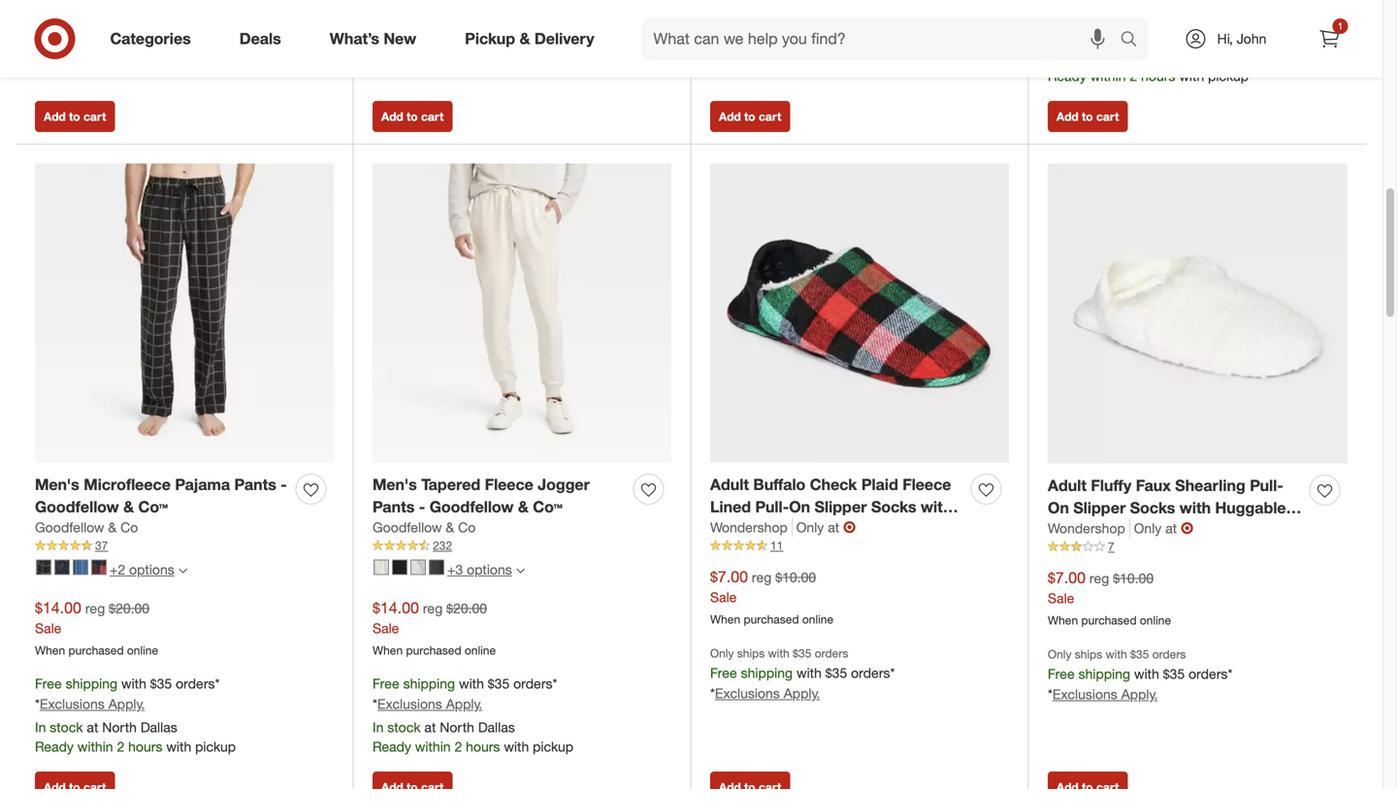 Task type: describe. For each thing, give the bounding box(es) containing it.
wondershop for pull-
[[711, 519, 788, 536]]

pants inside men's tapered fleece jogger pants - goodfellow & co™
[[373, 497, 415, 516]]

goodfellow inside men's tapered fleece jogger pants - goodfellow & co™
[[430, 497, 514, 516]]

+2
[[110, 561, 125, 578]]

men's tapered fleece jogger pants - goodfellow & co™
[[373, 475, 590, 516]]

wondershop link for slipper
[[1048, 519, 1131, 538]]

- inside the men's microfleece pajama pants - goodfellow & co™
[[281, 475, 287, 494]]

232
[[433, 538, 452, 553]]

lined
[[711, 497, 751, 516]]

all colors + 3 more colors image
[[516, 567, 525, 575]]

what's new
[[330, 29, 417, 48]]

adult buffalo check plaid fleece lined pull-on slipper socks with huggable heel & grippers - wondershop™ black/red/blue link
[[711, 474, 964, 561]]

sale for men's tapered fleece jogger pants - goodfellow & co™
[[373, 620, 399, 637]]

with inside adult buffalo check plaid fleece lined pull-on slipper socks with huggable heel & grippers - wondershop™ black/red/blue
[[921, 497, 952, 516]]

purchased for men's microfleece pajama pants - goodfellow & co™
[[68, 643, 124, 658]]

co for &
[[120, 519, 138, 536]]

free inside free shipping with $35 orders* exclusions apply. in stock at  north dallas ready within 2 hours with pickup
[[1048, 5, 1075, 22]]

hours for pants
[[466, 738, 500, 755]]

reg for goodfellow
[[423, 600, 443, 617]]

sale for adult buffalo check plaid fleece lined pull-on slipper socks with huggable heel & grippers - wondershop™ black/red/blue
[[711, 589, 737, 606]]

11
[[771, 538, 784, 553]]

dallas for men's tapered fleece jogger pants - goodfellow & co™
[[478, 719, 515, 736]]

to for fourth add to cart button
[[1082, 109, 1094, 124]]

search
[[1112, 31, 1159, 50]]

fleece inside men's tapered fleece jogger pants - goodfellow & co™
[[485, 475, 534, 494]]

men's microfleece pajama pants - goodfellow & co™
[[35, 475, 287, 516]]

hours inside free shipping with $35 orders* exclusions apply. in stock at  north dallas ready within 2 hours with pickup
[[1142, 67, 1176, 84]]

goodfellow & co link for goodfellow
[[35, 518, 138, 537]]

check
[[810, 475, 858, 494]]

sale for men's microfleece pajama pants - goodfellow & co™
[[35, 620, 62, 637]]

1 add from the left
[[44, 109, 66, 124]]

reg for slipper
[[1090, 570, 1110, 587]]

wondershop for slipper
[[1048, 520, 1126, 537]]

+3 options button
[[365, 554, 534, 585]]

black image inside +2 options "dropdown button"
[[36, 559, 51, 575]]

navy blue image
[[54, 559, 70, 575]]

black/red/blue
[[816, 542, 932, 561]]

$7.00 for adult buffalo check plaid fleece lined pull-on slipper socks with huggable heel & grippers - wondershop™ black/red/blue
[[711, 567, 748, 586]]

wondershop™ inside adult fluffy faux shearling pull- on slipper socks with huggable heel & grippers - wondershop™ ivory
[[1180, 520, 1282, 539]]

buffalo
[[754, 475, 806, 494]]

ivory
[[1048, 543, 1085, 562]]

stock inside free shipping with $35 orders* exclusions apply. in stock at  north dallas ready within 2 hours with pickup
[[1063, 48, 1096, 65]]

stock for men's microfleece pajama pants - goodfellow & co™
[[50, 719, 83, 736]]

in for pants
[[373, 719, 384, 736]]

pickup & delivery link
[[449, 17, 619, 60]]

ships for adult buffalo check plaid fleece lined pull-on slipper socks with huggable heel & grippers - wondershop™ black/red/blue
[[737, 646, 765, 661]]

online for co™
[[127, 643, 158, 658]]

options for goodfellow
[[467, 561, 512, 578]]

all colors + 2 more colors element
[[178, 564, 187, 575]]

wondershop link for pull-
[[711, 518, 793, 537]]

with inside "free shipping with $35 orders* * exclusions apply."
[[797, 14, 822, 31]]

4 cart from the left
[[1097, 109, 1120, 124]]

what's new link
[[313, 17, 441, 60]]

2 black image from the left
[[392, 559, 408, 575]]

when for men's microfleece pajama pants - goodfellow & co™
[[35, 643, 65, 658]]

& inside pickup & delivery link
[[520, 29, 530, 48]]

heel inside adult buffalo check plaid fleece lined pull-on slipper socks with huggable heel & grippers - wondershop™ black/red/blue
[[786, 520, 819, 538]]

categories
[[110, 29, 191, 48]]

$14.00 for -
[[373, 598, 419, 617]]

pull- inside adult fluffy faux shearling pull- on slipper socks with huggable heel & grippers - wondershop™ ivory
[[1250, 476, 1284, 495]]

what's
[[330, 29, 379, 48]]

4 add from the left
[[1057, 109, 1079, 124]]

faux
[[1136, 476, 1171, 495]]

new
[[384, 29, 417, 48]]

north inside free shipping with $35 orders* exclusions apply. in stock at  north dallas ready within 2 hours with pickup
[[1116, 48, 1150, 65]]

men's microfleece pajama pants - goodfellow & co™ link
[[35, 474, 288, 518]]

free shipping with $35 orders* exclusions apply. in stock at  north dallas ready within 2 hours with pickup
[[1048, 5, 1249, 84]]

2 inside free shipping with $35 orders* exclusions apply. in stock at  north dallas ready within 2 hours with pickup
[[1130, 67, 1138, 84]]

john
[[1237, 30, 1267, 47]]

options for &
[[129, 561, 174, 578]]

2 for pants
[[455, 738, 462, 755]]

7 link
[[1048, 538, 1348, 555]]

purchased for adult fluffy faux shearling pull- on slipper socks with huggable heel & grippers - wondershop™ ivory
[[1082, 613, 1137, 628]]

& up 232
[[446, 519, 455, 536]]

free shipping with $35 orders* * exclusions apply. in stock at  north dallas ready within 2 hours with pickup for goodfellow
[[373, 675, 574, 755]]

only ships with $35 orders free shipping with $35 orders* * exclusions apply. for heel
[[711, 646, 895, 702]]

$35 inside free shipping with $35 orders* exclusions apply. in stock at  north dallas ready within 2 hours with pickup
[[1164, 5, 1185, 22]]

hours for -
[[128, 738, 163, 755]]

$20.00 for &
[[109, 600, 150, 617]]

2 cart from the left
[[421, 109, 444, 124]]

cement gray image
[[411, 559, 426, 575]]

¬ for wondershop™
[[1181, 519, 1194, 538]]

socks inside adult fluffy faux shearling pull- on slipper socks with huggable heel & grippers - wondershop™ ivory
[[1131, 498, 1176, 517]]

all colors + 3 more colors element
[[516, 564, 525, 575]]

when for adult buffalo check plaid fleece lined pull-on slipper socks with huggable heel & grippers - wondershop™ black/red/blue
[[711, 612, 741, 627]]

$7.00 for adult fluffy faux shearling pull- on slipper socks with huggable heel & grippers - wondershop™ ivory
[[1048, 568, 1086, 587]]

deals
[[239, 29, 281, 48]]

plaid
[[862, 475, 899, 494]]

beige image
[[374, 559, 389, 575]]

dallas inside free shipping with $35 orders* exclusions apply. in stock at  north dallas ready within 2 hours with pickup
[[1154, 48, 1191, 65]]

exclusions inside "free shipping with $35 orders* * exclusions apply."
[[715, 34, 780, 51]]

in for -
[[35, 719, 46, 736]]

pajama
[[175, 475, 230, 494]]

at inside free shipping with $35 orders* exclusions apply. in stock at  north dallas ready within 2 hours with pickup
[[1100, 48, 1112, 65]]

$7.00 reg $10.00 sale when purchased online for grippers
[[1048, 568, 1172, 628]]

4 add to cart button from the left
[[1048, 101, 1128, 132]]

hi, john
[[1218, 30, 1267, 47]]

socks inside adult buffalo check plaid fleece lined pull-on slipper socks with huggable heel & grippers - wondershop™ black/red/blue
[[872, 497, 917, 516]]

7
[[1109, 539, 1115, 554]]

co for goodfellow
[[458, 519, 476, 536]]

reg for pull-
[[752, 569, 772, 586]]

& inside the men's microfleece pajama pants - goodfellow & co™
[[123, 497, 134, 516]]

ready for -
[[35, 738, 74, 755]]

adult fluffy faux shearling pull- on slipper socks with huggable heel & grippers - wondershop™ ivory link
[[1048, 475, 1303, 562]]

shearling
[[1176, 476, 1246, 495]]

goodfellow & co link for -
[[373, 518, 476, 537]]

shipping inside "free shipping with $35 orders* * exclusions apply."
[[741, 14, 793, 31]]

search button
[[1112, 17, 1159, 64]]

hi,
[[1218, 30, 1234, 47]]

2 add to cart button from the left
[[373, 101, 453, 132]]

co™ inside the men's microfleece pajama pants - goodfellow & co™
[[138, 497, 168, 516]]

1 link
[[1309, 17, 1352, 60]]

1
[[1338, 20, 1344, 32]]

2 for -
[[117, 738, 125, 755]]

slipper inside adult buffalo check plaid fleece lined pull-on slipper socks with huggable heel & grippers - wondershop™ black/red/blue
[[815, 497, 867, 516]]

$20.00 for goodfellow
[[447, 600, 487, 617]]

in inside free shipping with $35 orders* exclusions apply. in stock at  north dallas ready within 2 hours with pickup
[[1048, 48, 1059, 65]]

add to cart for fourth add to cart button from the right
[[44, 109, 106, 124]]

- inside adult buffalo check plaid fleece lined pull-on slipper socks with huggable heel & grippers - wondershop™ black/red/blue
[[907, 520, 913, 538]]

1 cart from the left
[[83, 109, 106, 124]]



Task type: vqa. For each thing, say whether or not it's contained in the screenshot.
40.00
no



Task type: locate. For each thing, give the bounding box(es) containing it.
pull- down buffalo
[[756, 497, 789, 516]]

$10.00 down 7
[[1114, 570, 1154, 587]]

2 add from the left
[[381, 109, 404, 124]]

+2 options button
[[27, 554, 196, 585]]

options
[[129, 561, 174, 578], [467, 561, 512, 578]]

0 horizontal spatial 2
[[117, 738, 125, 755]]

0 vertical spatial pull-
[[1250, 476, 1284, 495]]

2 horizontal spatial 2
[[1130, 67, 1138, 84]]

0 horizontal spatial orders
[[815, 646, 849, 661]]

1 horizontal spatial huggable
[[1216, 498, 1287, 517]]

add to cart for fourth add to cart button
[[1057, 109, 1120, 124]]

+3
[[447, 561, 463, 578]]

1 horizontal spatial $14.00 reg $20.00 sale when purchased online
[[373, 598, 496, 658]]

reg for &
[[85, 600, 105, 617]]

sale down beige image
[[373, 620, 399, 637]]

when for men's tapered fleece jogger pants - goodfellow & co™
[[373, 643, 403, 658]]

adult for on
[[1048, 476, 1087, 495]]

$20.00
[[109, 600, 150, 617], [447, 600, 487, 617]]

hours
[[1142, 67, 1176, 84], [128, 738, 163, 755], [466, 738, 500, 755]]

purchased down the 11
[[744, 612, 799, 627]]

red image
[[91, 559, 107, 575]]

0 horizontal spatial ships
[[737, 646, 765, 661]]

1 horizontal spatial pants
[[373, 497, 415, 516]]

0 horizontal spatial pants
[[234, 475, 276, 494]]

2
[[1130, 67, 1138, 84], [117, 738, 125, 755], [455, 738, 462, 755]]

in
[[1048, 48, 1059, 65], [35, 719, 46, 736], [373, 719, 384, 736]]

fleece right plaid
[[903, 475, 952, 494]]

& inside men's tapered fleece jogger pants - goodfellow & co™
[[518, 497, 529, 516]]

dallas for men's microfleece pajama pants - goodfellow & co™
[[141, 719, 177, 736]]

co down men's tapered fleece jogger pants - goodfellow & co™
[[458, 519, 476, 536]]

$7.00 reg $10.00 sale when purchased online down 7
[[1048, 568, 1172, 628]]

$7.00 reg $10.00 sale when purchased online for heel
[[711, 567, 834, 627]]

sale down lined
[[711, 589, 737, 606]]

0 horizontal spatial free shipping with $35 orders* * exclusions apply. in stock at  north dallas ready within 2 hours with pickup
[[35, 675, 236, 755]]

huggable
[[1216, 498, 1287, 517], [711, 520, 781, 538]]

1 horizontal spatial grippers
[[1101, 520, 1165, 539]]

purchased
[[744, 612, 799, 627], [1082, 613, 1137, 628], [68, 643, 124, 658], [406, 643, 462, 658]]

exclusions inside free shipping with $35 orders* exclusions apply. in stock at  north dallas ready within 2 hours with pickup
[[1053, 25, 1118, 42]]

men's
[[35, 475, 79, 494], [373, 475, 417, 494]]

adult buffalo check plaid fleece lined pull-on slipper socks with huggable heel & grippers - wondershop™ black/red/blue image
[[711, 164, 1010, 463], [711, 164, 1010, 463]]

adult fluffy faux shearling pull- on slipper socks with huggable heel & grippers - wondershop™ ivory
[[1048, 476, 1287, 562]]

$35 inside "free shipping with $35 orders* * exclusions apply."
[[826, 14, 848, 31]]

0 horizontal spatial huggable
[[711, 520, 781, 538]]

goodfellow & co link up 37
[[35, 518, 138, 537]]

free shipping with $35 orders* * exclusions apply. in stock at  north dallas ready within 2 hours with pickup for &
[[35, 675, 236, 755]]

to for 2nd add to cart button
[[407, 109, 418, 124]]

2 horizontal spatial hours
[[1142, 67, 1176, 84]]

1 options from the left
[[129, 561, 174, 578]]

online down +2 options
[[127, 643, 158, 658]]

adult
[[711, 475, 749, 494], [1048, 476, 1087, 495]]

1 horizontal spatial $20.00
[[447, 600, 487, 617]]

heel right the 11
[[786, 520, 819, 538]]

37
[[95, 538, 108, 553]]

free inside "free shipping with $35 orders* * exclusions apply."
[[711, 14, 737, 31]]

0 vertical spatial huggable
[[1216, 498, 1287, 517]]

0 horizontal spatial goodfellow & co link
[[35, 518, 138, 537]]

2 horizontal spatial ready
[[1048, 67, 1087, 84]]

online for on
[[803, 612, 834, 627]]

online for &
[[465, 643, 496, 658]]

shipping
[[1079, 5, 1131, 22], [741, 14, 793, 31], [741, 665, 793, 682], [1079, 666, 1131, 683], [66, 675, 118, 692], [403, 675, 455, 692]]

- inside adult fluffy faux shearling pull- on slipper socks with huggable heel & grippers - wondershop™ ivory
[[1170, 520, 1176, 539]]

black image left navy blue icon
[[36, 559, 51, 575]]

north for men's microfleece pajama pants - goodfellow & co™
[[102, 719, 137, 736]]

within
[[1091, 67, 1127, 84], [77, 738, 113, 755], [415, 738, 451, 755]]

wondershop link down lined
[[711, 518, 793, 537]]

$14.00 reg $20.00 sale when purchased online down +3 options dropdown button
[[373, 598, 496, 658]]

wondershop™ inside adult buffalo check plaid fleece lined pull-on slipper socks with huggable heel & grippers - wondershop™ black/red/blue
[[711, 542, 812, 561]]

categories link
[[94, 17, 215, 60]]

0 horizontal spatial slipper
[[815, 497, 867, 516]]

1 $14.00 reg $20.00 sale when purchased online from the left
[[35, 598, 158, 658]]

1 vertical spatial pull-
[[756, 497, 789, 516]]

4 add to cart from the left
[[1057, 109, 1120, 124]]

- inside men's tapered fleece jogger pants - goodfellow & co™
[[419, 497, 425, 516]]

$7.00 down the ivory
[[1048, 568, 1086, 587]]

- down tapered at the left bottom of the page
[[419, 497, 425, 516]]

0 horizontal spatial wondershop link
[[711, 518, 793, 537]]

blue image
[[73, 559, 88, 575]]

sale for adult fluffy faux shearling pull- on slipper socks with huggable heel & grippers - wondershop™ ivory
[[1048, 590, 1075, 607]]

purchased for adult buffalo check plaid fleece lined pull-on slipper socks with huggable heel & grippers - wondershop™ black/red/blue
[[744, 612, 799, 627]]

1 horizontal spatial $10.00
[[1114, 570, 1154, 587]]

charcoal gray image
[[429, 559, 445, 575]]

free shipping with $35 orders* * exclusions apply. in stock at  north dallas ready within 2 hours with pickup
[[35, 675, 236, 755], [373, 675, 574, 755]]

0 horizontal spatial $7.00
[[711, 567, 748, 586]]

co down microfleece
[[120, 519, 138, 536]]

orders for &
[[815, 646, 849, 661]]

- down faux
[[1170, 520, 1176, 539]]

0 horizontal spatial $14.00 reg $20.00 sale when purchased online
[[35, 598, 158, 658]]

1 horizontal spatial fleece
[[903, 475, 952, 494]]

apply. inside free shipping with $35 orders* exclusions apply. in stock at  north dallas ready within 2 hours with pickup
[[1122, 25, 1158, 42]]

pull- inside adult buffalo check plaid fleece lined pull-on slipper socks with huggable heel & grippers - wondershop™ black/red/blue
[[756, 497, 789, 516]]

wondershop only at ¬ up the 11
[[711, 518, 856, 537]]

2 goodfellow & co link from the left
[[373, 518, 476, 537]]

purchased down +3 options dropdown button
[[406, 643, 462, 658]]

1 horizontal spatial wondershop link
[[1048, 519, 1131, 538]]

men's inside the men's microfleece pajama pants - goodfellow & co™
[[35, 475, 79, 494]]

0 horizontal spatial $14.00
[[35, 598, 81, 617]]

co™ down jogger
[[533, 497, 563, 516]]

1 horizontal spatial on
[[1048, 498, 1070, 517]]

options inside dropdown button
[[467, 561, 512, 578]]

0 horizontal spatial north
[[102, 719, 137, 736]]

shipping inside free shipping with $35 orders* exclusions apply. in stock at  north dallas ready within 2 hours with pickup
[[1079, 5, 1131, 22]]

$14.00 reg $20.00 sale when purchased online
[[35, 598, 158, 658], [373, 598, 496, 658]]

orders for -
[[1153, 647, 1186, 662]]

wondershop up 7
[[1048, 520, 1126, 537]]

wondershop
[[711, 519, 788, 536], [1048, 520, 1126, 537]]

2 free shipping with $35 orders* * exclusions apply. in stock at  north dallas ready within 2 hours with pickup from the left
[[373, 675, 574, 755]]

1 horizontal spatial adult
[[1048, 476, 1087, 495]]

add to cart button
[[35, 101, 115, 132], [373, 101, 453, 132], [711, 101, 790, 132], [1048, 101, 1128, 132]]

0 horizontal spatial men's
[[35, 475, 79, 494]]

$14.00 reg $20.00 sale when purchased online for -
[[373, 598, 496, 658]]

2 add to cart from the left
[[381, 109, 444, 124]]

$7.00 reg $10.00 sale when purchased online down the 11
[[711, 567, 834, 627]]

$14.00 reg $20.00 sale when purchased online for goodfellow
[[35, 598, 158, 658]]

- right 'pajama' in the bottom left of the page
[[281, 475, 287, 494]]

with inside adult fluffy faux shearling pull- on slipper socks with huggable heel & grippers - wondershop™ ivory
[[1180, 498, 1211, 517]]

0 horizontal spatial adult
[[711, 475, 749, 494]]

0 horizontal spatial $7.00 reg $10.00 sale when purchased online
[[711, 567, 834, 627]]

$14.00 for goodfellow
[[35, 598, 81, 617]]

co™
[[138, 497, 168, 516], [533, 497, 563, 516]]

ships for adult fluffy faux shearling pull- on slipper socks with huggable heel & grippers - wondershop™ ivory
[[1075, 647, 1103, 662]]

only ships with $35 orders free shipping with $35 orders* * exclusions apply.
[[711, 646, 895, 702], [1048, 647, 1233, 703]]

2 goodfellow & co from the left
[[373, 519, 476, 536]]

huggable inside adult buffalo check plaid fleece lined pull-on slipper socks with huggable heel & grippers - wondershop™ black/red/blue
[[711, 520, 781, 538]]

goodfellow & co
[[35, 519, 138, 536], [373, 519, 476, 536]]

goodfellow & co link up 232
[[373, 518, 476, 537]]

2 $20.00 from the left
[[447, 600, 487, 617]]

1 horizontal spatial in
[[373, 719, 384, 736]]

37 link
[[35, 537, 334, 555]]

3 to from the left
[[745, 109, 756, 124]]

pickup inside free shipping with $35 orders* exclusions apply. in stock at  north dallas ready within 2 hours with pickup
[[1209, 67, 1249, 84]]

fluffy
[[1091, 476, 1132, 495]]

1 horizontal spatial ¬
[[1181, 519, 1194, 538]]

to
[[69, 109, 80, 124], [407, 109, 418, 124], [745, 109, 756, 124], [1082, 109, 1094, 124]]

2 co from the left
[[458, 519, 476, 536]]

ready for pants
[[373, 738, 411, 755]]

$20.00 down +3
[[447, 600, 487, 617]]

1 horizontal spatial socks
[[1131, 498, 1176, 517]]

1 add to cart button from the left
[[35, 101, 115, 132]]

0 horizontal spatial heel
[[786, 520, 819, 538]]

$10.00 for grippers
[[1114, 570, 1154, 587]]

$14.00 down beige image
[[373, 598, 419, 617]]

grippers
[[838, 520, 903, 538], [1101, 520, 1165, 539]]

0 vertical spatial pants
[[234, 475, 276, 494]]

huggable down lined
[[711, 520, 781, 538]]

0 horizontal spatial black image
[[36, 559, 51, 575]]

adult inside adult fluffy faux shearling pull- on slipper socks with huggable heel & grippers - wondershop™ ivory
[[1048, 476, 1087, 495]]

wondershop link up 7
[[1048, 519, 1131, 538]]

& up 232 link
[[518, 497, 529, 516]]

2 co™ from the left
[[533, 497, 563, 516]]

1 horizontal spatial goodfellow & co
[[373, 519, 476, 536]]

1 horizontal spatial co™
[[533, 497, 563, 516]]

pants right 'pajama' in the bottom left of the page
[[234, 475, 276, 494]]

stock for men's tapered fleece jogger pants - goodfellow & co™
[[388, 719, 421, 736]]

$7.00 reg $10.00 sale when purchased online
[[711, 567, 834, 627], [1048, 568, 1172, 628]]

goodfellow inside the men's microfleece pajama pants - goodfellow & co™
[[35, 497, 119, 516]]

fleece
[[485, 475, 534, 494], [903, 475, 952, 494]]

add to cart
[[44, 109, 106, 124], [381, 109, 444, 124], [719, 109, 782, 124], [1057, 109, 1120, 124]]

men's microfleece pajama pants - goodfellow & co™ image
[[35, 164, 334, 463], [35, 164, 334, 463]]

huggable inside adult fluffy faux shearling pull- on slipper socks with huggable heel & grippers - wondershop™ ivory
[[1216, 498, 1287, 517]]

pants
[[234, 475, 276, 494], [373, 497, 415, 516]]

options inside "dropdown button"
[[129, 561, 174, 578]]

pants up beige image
[[373, 497, 415, 516]]

0 horizontal spatial $10.00
[[776, 569, 817, 586]]

1 horizontal spatial goodfellow & co link
[[373, 518, 476, 537]]

men's left tapered at the left bottom of the page
[[373, 475, 417, 494]]

1 to from the left
[[69, 109, 80, 124]]

1 free shipping with $35 orders* * exclusions apply. in stock at  north dallas ready within 2 hours with pickup from the left
[[35, 675, 236, 755]]

orders*
[[1189, 5, 1233, 22], [851, 14, 895, 31], [851, 665, 895, 682], [1189, 666, 1233, 683], [176, 675, 220, 692], [514, 675, 558, 692]]

orders* inside free shipping with $35 orders* exclusions apply. in stock at  north dallas ready within 2 hours with pickup
[[1189, 5, 1233, 22]]

$35
[[1164, 5, 1185, 22], [826, 14, 848, 31], [793, 646, 812, 661], [1131, 647, 1150, 662], [826, 665, 848, 682], [1164, 666, 1185, 683], [150, 675, 172, 692], [488, 675, 510, 692]]

wondershop only at ¬
[[711, 518, 856, 537], [1048, 519, 1194, 538]]

pickup
[[1209, 67, 1249, 84], [195, 738, 236, 755], [533, 738, 574, 755]]

0 horizontal spatial fleece
[[485, 475, 534, 494]]

0 horizontal spatial within
[[77, 738, 113, 755]]

wondershop only at ¬ for slipper
[[1048, 519, 1194, 538]]

* exclusions apply.
[[373, 24, 483, 41]]

1 horizontal spatial $14.00
[[373, 598, 419, 617]]

slipper
[[815, 497, 867, 516], [1074, 498, 1126, 517]]

men's for men's tapered fleece jogger pants - goodfellow & co™
[[373, 475, 417, 494]]

purchased down +2 options "dropdown button"
[[68, 643, 124, 658]]

& inside adult buffalo check plaid fleece lined pull-on slipper socks with huggable heel & grippers - wondershop™ black/red/blue
[[823, 520, 834, 538]]

2 to from the left
[[407, 109, 418, 124]]

slipper down 'fluffy'
[[1074, 498, 1126, 517]]

1 horizontal spatial $7.00
[[1048, 568, 1086, 587]]

adult left 'fluffy'
[[1048, 476, 1087, 495]]

& down check
[[823, 520, 834, 538]]

0 horizontal spatial co™
[[138, 497, 168, 516]]

0 horizontal spatial co
[[120, 519, 138, 536]]

1 horizontal spatial stock
[[388, 719, 421, 736]]

on inside adult fluffy faux shearling pull- on slipper socks with huggable heel & grippers - wondershop™ ivory
[[1048, 498, 1070, 517]]

goodfellow
[[35, 497, 119, 516], [430, 497, 514, 516], [35, 519, 104, 536], [373, 519, 442, 536]]

$7.00 down lined
[[711, 567, 748, 586]]

sale down navy blue icon
[[35, 620, 62, 637]]

2 horizontal spatial in
[[1048, 48, 1059, 65]]

wondershop link
[[711, 518, 793, 537], [1048, 519, 1131, 538]]

4 to from the left
[[1082, 109, 1094, 124]]

¬ up 11 "link"
[[844, 518, 856, 537]]

reg down 7
[[1090, 570, 1110, 587]]

within for men's microfleece pajama pants - goodfellow & co™
[[77, 738, 113, 755]]

$10.00 for heel
[[776, 569, 817, 586]]

online down +3 options
[[465, 643, 496, 658]]

when for adult fluffy faux shearling pull- on slipper socks with huggable heel & grippers - wondershop™ ivory
[[1048, 613, 1079, 628]]

1 horizontal spatial wondershop™
[[1180, 520, 1282, 539]]

What can we help you find? suggestions appear below search field
[[642, 17, 1125, 60]]

0 horizontal spatial only ships with $35 orders free shipping with $35 orders* * exclusions apply.
[[711, 646, 895, 702]]

co™ inside men's tapered fleece jogger pants - goodfellow & co™
[[533, 497, 563, 516]]

& down microfleece
[[123, 497, 134, 516]]

1 horizontal spatial within
[[415, 738, 451, 755]]

- up black/red/blue on the bottom right
[[907, 520, 913, 538]]

¬ for grippers
[[844, 518, 856, 537]]

1 $20.00 from the left
[[109, 600, 150, 617]]

1 horizontal spatial ready
[[373, 738, 411, 755]]

1 vertical spatial huggable
[[711, 520, 781, 538]]

0 horizontal spatial dallas
[[141, 719, 177, 736]]

pull-
[[1250, 476, 1284, 495], [756, 497, 789, 516]]

1 horizontal spatial men's
[[373, 475, 417, 494]]

1 horizontal spatial pull-
[[1250, 476, 1284, 495]]

& inside adult fluffy faux shearling pull- on slipper socks with huggable heel & grippers - wondershop™ ivory
[[1086, 520, 1096, 539]]

& up +2 options "dropdown button"
[[108, 519, 117, 536]]

3 add to cart button from the left
[[711, 101, 790, 132]]

reg down charcoal gray image
[[423, 600, 443, 617]]

black image
[[36, 559, 51, 575], [392, 559, 408, 575]]

microfleece
[[84, 475, 171, 494]]

add to cart for 2nd add to cart button
[[381, 109, 444, 124]]

1 goodfellow & co link from the left
[[35, 518, 138, 537]]

pickup
[[465, 29, 515, 48]]

huggable down shearling
[[1216, 498, 1287, 517]]

1 horizontal spatial $7.00 reg $10.00 sale when purchased online
[[1048, 568, 1172, 628]]

to for third add to cart button from the left
[[745, 109, 756, 124]]

to for fourth add to cart button from the right
[[69, 109, 80, 124]]

options left all colors + 2 more colors element
[[129, 561, 174, 578]]

goodfellow & co for -
[[373, 519, 476, 536]]

wondershop™
[[1180, 520, 1282, 539], [711, 542, 812, 561]]

orders* inside "free shipping with $35 orders* * exclusions apply."
[[851, 14, 895, 31]]

co™ down microfleece
[[138, 497, 168, 516]]

on down buffalo
[[789, 497, 811, 516]]

within inside free shipping with $35 orders* exclusions apply. in stock at  north dallas ready within 2 hours with pickup
[[1091, 67, 1127, 84]]

2 horizontal spatial pickup
[[1209, 67, 1249, 84]]

ready inside free shipping with $35 orders* exclusions apply. in stock at  north dallas ready within 2 hours with pickup
[[1048, 67, 1087, 84]]

1 horizontal spatial wondershop
[[1048, 520, 1126, 537]]

1 $14.00 from the left
[[35, 598, 81, 617]]

0 horizontal spatial pickup
[[195, 738, 236, 755]]

1 goodfellow & co from the left
[[35, 519, 138, 536]]

deals link
[[223, 17, 306, 60]]

socks down plaid
[[872, 497, 917, 516]]

1 horizontal spatial orders
[[1153, 647, 1186, 662]]

sale down the ivory
[[1048, 590, 1075, 607]]

0 horizontal spatial on
[[789, 497, 811, 516]]

only ships with $35 orders free shipping with $35 orders* * exclusions apply. for grippers
[[1048, 647, 1233, 703]]

apply. inside "free shipping with $35 orders* * exclusions apply."
[[784, 34, 820, 51]]

3 add to cart from the left
[[719, 109, 782, 124]]

$14.00 reg $20.00 sale when purchased online down +2 options "dropdown button"
[[35, 598, 158, 658]]

¬ up 7 link
[[1181, 519, 1194, 538]]

goodfellow & co link
[[35, 518, 138, 537], [373, 518, 476, 537]]

pants inside the men's microfleece pajama pants - goodfellow & co™
[[234, 475, 276, 494]]

& right "pickup"
[[520, 29, 530, 48]]

&
[[520, 29, 530, 48], [123, 497, 134, 516], [518, 497, 529, 516], [108, 519, 117, 536], [446, 519, 455, 536], [823, 520, 834, 538], [1086, 520, 1096, 539]]

adult fluffy faux shearling pull-on slipper socks with huggable heel & grippers - wondershop™ ivory image
[[1048, 164, 1348, 463], [1048, 164, 1348, 463]]

grippers inside adult buffalo check plaid fleece lined pull-on slipper socks with huggable heel & grippers - wondershop™ black/red/blue
[[838, 520, 903, 538]]

slipper inside adult fluffy faux shearling pull- on slipper socks with huggable heel & grippers - wondershop™ ivory
[[1074, 498, 1126, 517]]

+3 options
[[447, 561, 512, 578]]

1 horizontal spatial north
[[440, 719, 475, 736]]

2 options from the left
[[467, 561, 512, 578]]

free
[[1048, 5, 1075, 22], [711, 14, 737, 31], [711, 665, 737, 682], [1048, 666, 1075, 683], [35, 675, 62, 692], [373, 675, 400, 692]]

fleece left jogger
[[485, 475, 534, 494]]

2 horizontal spatial dallas
[[1154, 48, 1191, 65]]

free shipping with $35 orders* * exclusions apply.
[[711, 14, 895, 51]]

sale
[[711, 589, 737, 606], [1048, 590, 1075, 607], [35, 620, 62, 637], [373, 620, 399, 637]]

on up the ivory
[[1048, 498, 1070, 517]]

1 horizontal spatial black image
[[392, 559, 408, 575]]

-
[[281, 475, 287, 494], [419, 497, 425, 516], [907, 520, 913, 538], [1170, 520, 1176, 539]]

cart
[[83, 109, 106, 124], [421, 109, 444, 124], [759, 109, 782, 124], [1097, 109, 1120, 124]]

1 horizontal spatial heel
[[1048, 520, 1082, 539]]

0 horizontal spatial hours
[[128, 738, 163, 755]]

heel up the ivory
[[1048, 520, 1082, 539]]

3 cart from the left
[[759, 109, 782, 124]]

reg down the 11
[[752, 569, 772, 586]]

goodfellow & co for goodfellow
[[35, 519, 138, 536]]

1 horizontal spatial 2
[[455, 738, 462, 755]]

wondershop only at ¬ up 7
[[1048, 519, 1194, 538]]

1 horizontal spatial dallas
[[478, 719, 515, 736]]

* inside "free shipping with $35 orders* * exclusions apply."
[[711, 34, 715, 51]]

1 men's from the left
[[35, 475, 79, 494]]

slipper down check
[[815, 497, 867, 516]]

$14.00
[[35, 598, 81, 617], [373, 598, 419, 617]]

$10.00 down the 11
[[776, 569, 817, 586]]

0 horizontal spatial socks
[[872, 497, 917, 516]]

1 co from the left
[[120, 519, 138, 536]]

jogger
[[538, 475, 590, 494]]

on inside adult buffalo check plaid fleece lined pull-on slipper socks with huggable heel & grippers - wondershop™ black/red/blue
[[789, 497, 811, 516]]

3 add from the left
[[719, 109, 741, 124]]

grippers down faux
[[1101, 520, 1165, 539]]

2 horizontal spatial stock
[[1063, 48, 1096, 65]]

grippers inside adult fluffy faux shearling pull- on slipper socks with huggable heel & grippers - wondershop™ ivory
[[1101, 520, 1165, 539]]

heel inside adult fluffy faux shearling pull- on slipper socks with huggable heel & grippers - wondershop™ ivory
[[1048, 520, 1082, 539]]

goodfellow & co up 37
[[35, 519, 138, 536]]

fleece inside adult buffalo check plaid fleece lined pull-on slipper socks with huggable heel & grippers - wondershop™ black/red/blue
[[903, 475, 952, 494]]

*
[[373, 24, 378, 41], [711, 34, 715, 51], [711, 685, 715, 702], [1048, 686, 1053, 703], [35, 695, 40, 712], [373, 695, 378, 712]]

2 horizontal spatial within
[[1091, 67, 1127, 84]]

1 add to cart from the left
[[44, 109, 106, 124]]

0 horizontal spatial wondershop
[[711, 519, 788, 536]]

1 black image from the left
[[36, 559, 51, 575]]

options left the 'all colors + 3 more colors' element
[[467, 561, 512, 578]]

adult inside adult buffalo check plaid fleece lined pull-on slipper socks with huggable heel & grippers - wondershop™ black/red/blue
[[711, 475, 749, 494]]

pickup for men's tapered fleece jogger pants - goodfellow & co™
[[533, 738, 574, 755]]

men's tapered fleece jogger pants - goodfellow & co™ image
[[373, 164, 672, 463], [373, 164, 672, 463]]

tapered
[[421, 475, 481, 494]]

0 vertical spatial wondershop™
[[1180, 520, 1282, 539]]

on
[[789, 497, 811, 516], [1048, 498, 1070, 517]]

delivery
[[535, 29, 595, 48]]

1 horizontal spatial co
[[458, 519, 476, 536]]

1 horizontal spatial only ships with $35 orders free shipping with $35 orders* * exclusions apply.
[[1048, 647, 1233, 703]]

at
[[1100, 48, 1112, 65], [828, 519, 840, 536], [1166, 520, 1178, 537], [87, 719, 98, 736], [425, 719, 436, 736]]

men's left microfleece
[[35, 475, 79, 494]]

1 co™ from the left
[[138, 497, 168, 516]]

$10.00
[[776, 569, 817, 586], [1114, 570, 1154, 587]]

black image right beige image
[[392, 559, 408, 575]]

0 horizontal spatial ready
[[35, 738, 74, 755]]

$14.00 down navy blue icon
[[35, 598, 81, 617]]

1 horizontal spatial options
[[467, 561, 512, 578]]

1 horizontal spatial pickup
[[533, 738, 574, 755]]

2 $14.00 reg $20.00 sale when purchased online from the left
[[373, 598, 496, 658]]

pickup for men's microfleece pajama pants - goodfellow & co™
[[195, 738, 236, 755]]

1 horizontal spatial free shipping with $35 orders* * exclusions apply. in stock at  north dallas ready within 2 hours with pickup
[[373, 675, 574, 755]]

1 horizontal spatial hours
[[466, 738, 500, 755]]

men's inside men's tapered fleece jogger pants - goodfellow & co™
[[373, 475, 417, 494]]

0 horizontal spatial grippers
[[838, 520, 903, 538]]

0 horizontal spatial $20.00
[[109, 600, 150, 617]]

online down 7 link
[[1140, 613, 1172, 628]]

all colors + 2 more colors image
[[178, 567, 187, 575]]

0 horizontal spatial stock
[[50, 719, 83, 736]]

1 vertical spatial wondershop™
[[711, 542, 812, 561]]

purchased for men's tapered fleece jogger pants - goodfellow & co™
[[406, 643, 462, 658]]

reg down red 'icon'
[[85, 600, 105, 617]]

0 horizontal spatial wondershop™
[[711, 542, 812, 561]]

$20.00 down +2
[[109, 600, 150, 617]]

grippers up black/red/blue on the bottom right
[[838, 520, 903, 538]]

1 horizontal spatial slipper
[[1074, 498, 1126, 517]]

adult up lined
[[711, 475, 749, 494]]

232 link
[[373, 537, 672, 555]]

2 fleece from the left
[[903, 475, 952, 494]]

north for men's tapered fleece jogger pants - goodfellow & co™
[[440, 719, 475, 736]]

0 horizontal spatial wondershop only at ¬
[[711, 518, 856, 537]]

wondershop down lined
[[711, 519, 788, 536]]

2 $14.00 from the left
[[373, 598, 419, 617]]

wondershop™ down lined
[[711, 542, 812, 561]]

co
[[120, 519, 138, 536], [458, 519, 476, 536]]

wondershop™ down shearling
[[1180, 520, 1282, 539]]

0 horizontal spatial pull-
[[756, 497, 789, 516]]

socks down faux
[[1131, 498, 1176, 517]]

men's tapered fleece jogger pants - goodfellow & co™ link
[[373, 474, 626, 518]]

pickup & delivery
[[465, 29, 595, 48]]

11 link
[[711, 537, 1010, 555]]

0 horizontal spatial options
[[129, 561, 174, 578]]

+2 options
[[110, 561, 174, 578]]

0 horizontal spatial ¬
[[844, 518, 856, 537]]

adult buffalo check plaid fleece lined pull-on slipper socks with huggable heel & grippers - wondershop™ black/red/blue
[[711, 475, 952, 561]]

socks
[[872, 497, 917, 516], [1131, 498, 1176, 517]]

when
[[711, 612, 741, 627], [1048, 613, 1079, 628], [35, 643, 65, 658], [373, 643, 403, 658]]

$7.00
[[711, 567, 748, 586], [1048, 568, 1086, 587]]

2 horizontal spatial north
[[1116, 48, 1150, 65]]

north
[[1116, 48, 1150, 65], [102, 719, 137, 736], [440, 719, 475, 736]]

0 horizontal spatial goodfellow & co
[[35, 519, 138, 536]]

purchased down 7
[[1082, 613, 1137, 628]]

add to cart for third add to cart button from the left
[[719, 109, 782, 124]]

pull- right shearling
[[1250, 476, 1284, 495]]

1 vertical spatial pants
[[373, 497, 415, 516]]

& left 7
[[1086, 520, 1096, 539]]

wondershop only at ¬ for pull-
[[711, 518, 856, 537]]

1 fleece from the left
[[485, 475, 534, 494]]

online down 11 "link"
[[803, 612, 834, 627]]

2 men's from the left
[[373, 475, 417, 494]]

0 horizontal spatial in
[[35, 719, 46, 736]]

adult for lined
[[711, 475, 749, 494]]

goodfellow & co up 232
[[373, 519, 476, 536]]

dallas
[[1154, 48, 1191, 65], [141, 719, 177, 736], [478, 719, 515, 736]]

1 horizontal spatial wondershop only at ¬
[[1048, 519, 1194, 538]]

within for men's tapered fleece jogger pants - goodfellow & co™
[[415, 738, 451, 755]]

men's for men's microfleece pajama pants - goodfellow & co™
[[35, 475, 79, 494]]

1 horizontal spatial ships
[[1075, 647, 1103, 662]]

online for socks
[[1140, 613, 1172, 628]]

orders
[[815, 646, 849, 661], [1153, 647, 1186, 662]]



